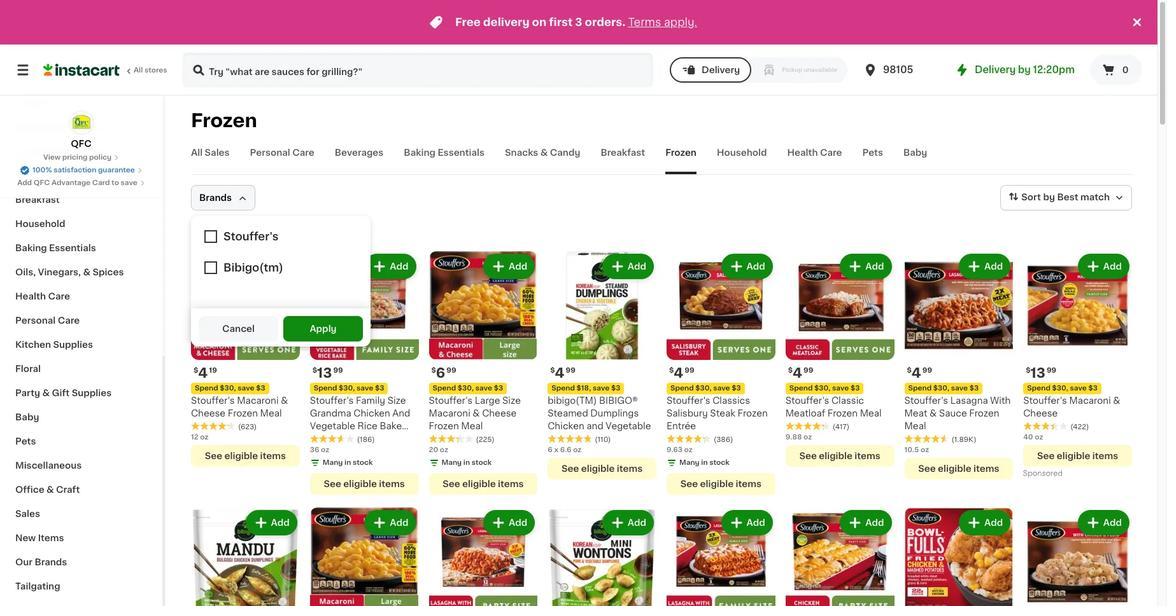 Task type: describe. For each thing, give the bounding box(es) containing it.
brands inside 'link'
[[35, 558, 67, 567]]

spend $30, save $3 for stouffer's lasagna with meat & sauce frozen meal
[[908, 385, 979, 392]]

$ 13 99 for stouffer's family size grandma chicken and vegetable rice bake frozen entrée
[[313, 367, 343, 380]]

many for 13
[[323, 460, 343, 467]]

$18,
[[577, 385, 591, 392]]

98105 button
[[863, 52, 939, 88]]

& inside stouffer's large size macaroni & cheese frozen meal
[[473, 409, 480, 418]]

1 horizontal spatial pets
[[863, 148, 883, 157]]

liquor link
[[8, 91, 155, 115]]

many in stock for 6
[[442, 460, 492, 467]]

see eligible items button for stouffer's macaroni & cheese
[[1024, 446, 1132, 467]]

kitchen supplies
[[15, 341, 93, 350]]

stouffer's macaroni & cheese
[[1024, 397, 1121, 418]]

oz for stouffer's family size grandma chicken and vegetable rice bake frozen entrée
[[321, 447, 329, 454]]

1 vertical spatial baby link
[[8, 406, 155, 430]]

stouffer's for stouffer's classic meatloaf frozen meal
[[786, 397, 829, 405]]

0 vertical spatial health
[[787, 148, 818, 157]]

party
[[15, 389, 40, 398]]

sort
[[1022, 193, 1041, 202]]

macaroni for 13
[[1070, 397, 1111, 405]]

40 oz
[[1024, 434, 1043, 441]]

1 vertical spatial 6
[[548, 447, 553, 454]]

spend for stouffer's large size macaroni & cheese frozen meal
[[433, 385, 456, 392]]

$ 4 99 for stouffer's classic meatloaf frozen meal
[[788, 367, 813, 380]]

0 horizontal spatial pets
[[15, 437, 36, 446]]

oz right 6.6
[[573, 447, 582, 454]]

save for stouffer's lasagna with meat & sauce frozen meal
[[951, 385, 968, 392]]

craft
[[56, 486, 80, 495]]

bake
[[380, 422, 402, 431]]

classics
[[713, 397, 750, 405]]

meal inside stouffer's macaroni & cheese frozen meal
[[260, 409, 282, 418]]

apply
[[310, 325, 337, 334]]

1 vertical spatial supplies
[[72, 389, 112, 398]]

family
[[356, 397, 385, 405]]

1 vertical spatial essentials
[[49, 244, 96, 253]]

qfc inside "link"
[[71, 139, 92, 148]]

1 vertical spatial baking
[[15, 244, 47, 253]]

stouffer's family size grandma chicken and vegetable rice bake frozen entrée
[[310, 397, 410, 444]]

view
[[43, 154, 61, 161]]

many in stock for 13
[[323, 460, 373, 467]]

& inside stouffer's macaroni & cheese
[[1113, 397, 1121, 405]]

see eligible items button for bibigo(tm) bibigo® steamed dumplings chicken and vegetable
[[548, 458, 657, 480]]

delivery
[[483, 17, 530, 27]]

0 vertical spatial essentials
[[438, 148, 485, 157]]

items
[[38, 534, 64, 543]]

1 horizontal spatial personal
[[250, 148, 290, 157]]

size for 6
[[502, 397, 521, 405]]

0 horizontal spatial personal care link
[[8, 309, 155, 333]]

and
[[587, 422, 604, 431]]

stouffer's classics salisbury steak frozen entrée
[[667, 397, 768, 431]]

snacks & candy link
[[505, 146, 580, 174]]

$3 for stouffer's family size grandma chicken and vegetable rice bake frozen entrée
[[375, 385, 384, 392]]

1 vertical spatial pets link
[[8, 430, 155, 454]]

candy
[[550, 148, 580, 157]]

see eligible items button for stouffer's family size grandma chicken and vegetable rice bake frozen entrée
[[310, 474, 419, 495]]

99 for lasagna
[[923, 367, 932, 374]]

1 horizontal spatial baby
[[904, 148, 927, 157]]

1 horizontal spatial household
[[717, 148, 767, 157]]

36 oz
[[310, 447, 329, 454]]

terms apply. link
[[628, 17, 697, 27]]

0 vertical spatial supplies
[[53, 341, 93, 350]]

$3 for stouffer's classics salisbury steak frozen entrée
[[732, 385, 741, 392]]

goods for dry
[[34, 123, 65, 132]]

$3 for stouffer's lasagna with meat & sauce frozen meal
[[970, 385, 979, 392]]

limited time offer region
[[0, 0, 1130, 45]]

$ for stouffer's classic meatloaf frozen meal
[[788, 367, 793, 374]]

product group containing 6
[[429, 252, 538, 495]]

oz for stouffer's classic meatloaf frozen meal
[[804, 434, 812, 441]]

canned goods & soups
[[15, 171, 125, 180]]

lasagna
[[951, 397, 988, 405]]

99 for classics
[[685, 367, 694, 374]]

vegetable for 13
[[310, 422, 355, 431]]

(386)
[[714, 437, 733, 444]]

items for stouffer's large size macaroni & cheese frozen meal
[[498, 480, 524, 489]]

stock for 4
[[710, 460, 730, 467]]

$30, for stouffer's classic meatloaf frozen meal
[[815, 385, 831, 392]]

1 horizontal spatial baking essentials link
[[404, 146, 485, 174]]

beverages link
[[335, 146, 384, 174]]

4 for bibigo(tm) bibigo® steamed dumplings chicken and vegetable
[[555, 367, 565, 380]]

our brands link
[[8, 551, 155, 575]]

$ for stouffer's family size grandma chicken and vegetable rice bake frozen entrée
[[313, 367, 317, 374]]

see for stouffer's macaroni & cheese frozen meal
[[205, 452, 222, 461]]

liquor
[[15, 99, 45, 108]]

macaroni inside stouffer's large size macaroni & cheese frozen meal
[[429, 409, 470, 418]]

party & gift supplies
[[15, 389, 112, 398]]

$3 for stouffer's macaroni & cheese
[[1089, 385, 1098, 392]]

99 for large
[[447, 367, 456, 374]]

$ for stouffer's macaroni & cheese frozen meal
[[194, 367, 198, 374]]

1 vertical spatial health
[[15, 292, 46, 301]]

stouffer's for stouffer's classics salisbury steak frozen entrée
[[667, 397, 710, 405]]

1 horizontal spatial baking
[[404, 148, 436, 157]]

eligible for stouffer's macaroni & cheese frozen meal
[[225, 452, 258, 461]]

chicken for 13
[[354, 409, 390, 418]]

by for sort
[[1043, 193, 1055, 202]]

frozen link
[[666, 146, 697, 174]]

cheese for 4
[[191, 409, 226, 418]]

advantage
[[52, 180, 91, 187]]

health care inside the health care link
[[15, 292, 70, 301]]

floral link
[[8, 357, 155, 381]]

miscellaneous
[[15, 462, 82, 471]]

items for stouffer's macaroni & cheese frozen meal
[[260, 452, 286, 461]]

stouffer's large size macaroni & cheese frozen meal
[[429, 397, 521, 431]]

dry
[[15, 123, 32, 132]]

12
[[191, 434, 198, 441]]

free
[[455, 17, 481, 27]]

tailgating
[[15, 583, 60, 592]]

0 horizontal spatial 6
[[436, 367, 445, 380]]

stouffer's for stouffer's lasagna with meat & sauce frozen meal
[[905, 397, 948, 405]]

spend for stouffer's lasagna with meat & sauce frozen meal
[[908, 385, 932, 392]]

in for 6
[[464, 460, 470, 467]]

save for stouffer's macaroni & cheese frozen meal
[[238, 385, 254, 392]]

service type group
[[670, 57, 848, 83]]

on
[[532, 17, 547, 27]]

frozen inside 'stouffer's lasagna with meat & sauce frozen meal'
[[969, 409, 1000, 418]]

10.5 oz
[[905, 447, 929, 454]]

98105
[[883, 65, 913, 75]]

oz for stouffer's macaroni & cheese
[[1035, 434, 1043, 441]]

(110)
[[595, 437, 611, 444]]

save for stouffer's classic meatloaf frozen meal
[[832, 385, 849, 392]]

$3 for stouffer's classic meatloaf frozen meal
[[851, 385, 860, 392]]

(1.89k)
[[952, 437, 977, 444]]

save for stouffer's macaroni & cheese
[[1070, 385, 1087, 392]]

(417)
[[833, 424, 850, 431]]

save right to
[[121, 180, 137, 187]]

1 horizontal spatial sales
[[205, 148, 230, 157]]

100% satisfaction guarantee
[[33, 167, 135, 174]]

terms
[[628, 17, 661, 27]]

$ 4 99 for stouffer's classics salisbury steak frozen entrée
[[669, 367, 694, 380]]

delivery by 12:20pm link
[[955, 62, 1075, 78]]

oz for stouffer's classics salisbury steak frozen entrée
[[684, 447, 693, 454]]

$ for bibigo(tm) bibigo® steamed dumplings chicken and vegetable
[[550, 367, 555, 374]]

$ for stouffer's large size macaroni & cheese frozen meal
[[431, 367, 436, 374]]

items for bibigo(tm) bibigo® steamed dumplings chicken and vegetable
[[617, 465, 643, 474]]

apply button
[[283, 316, 363, 342]]

add qfc advantage card to save
[[17, 180, 137, 187]]

new items link
[[8, 527, 155, 551]]

Search field
[[183, 53, 652, 87]]

20 oz
[[429, 447, 448, 454]]

see for stouffer's large size macaroni & cheese frozen meal
[[443, 480, 460, 489]]

new
[[15, 534, 36, 543]]

many for 6
[[442, 460, 462, 467]]

$3 for stouffer's large size macaroni & cheese frozen meal
[[494, 385, 503, 392]]

miscellaneous link
[[8, 454, 155, 478]]

canned goods & soups link
[[8, 164, 155, 188]]

view pricing policy link
[[43, 153, 119, 163]]

sauces
[[84, 147, 117, 156]]

instacart logo image
[[43, 62, 120, 78]]

breakfast link for frozen link
[[601, 146, 645, 174]]

meatloaf
[[786, 409, 825, 418]]

0 vertical spatial personal care
[[250, 148, 314, 157]]

see eligible items for stouffer's macaroni & cheese frozen meal
[[205, 452, 286, 461]]

see eligible items for bibigo(tm) bibigo® steamed dumplings chicken and vegetable
[[562, 465, 643, 474]]

rice
[[358, 422, 378, 431]]

entrée inside stouffer's family size grandma chicken and vegetable rice bake frozen entrée
[[342, 435, 372, 444]]

large
[[475, 397, 500, 405]]

oz for stouffer's large size macaroni & cheese frozen meal
[[440, 447, 448, 454]]

our brands
[[15, 558, 67, 567]]

macaroni for 4
[[237, 397, 279, 405]]

stouffer's for stouffer's macaroni & cheese frozen meal
[[191, 397, 235, 405]]

1 horizontal spatial baking essentials
[[404, 148, 485, 157]]

oz for stouffer's lasagna with meat & sauce frozen meal
[[921, 447, 929, 454]]

1 vertical spatial household
[[15, 220, 65, 229]]

(186)
[[357, 437, 375, 444]]

see eligible items for stouffer's family size grandma chicken and vegetable rice bake frozen entrée
[[324, 480, 405, 489]]

size for 13
[[388, 397, 406, 405]]

$ for stouffer's macaroni & cheese
[[1026, 367, 1031, 374]]

satisfaction
[[54, 167, 96, 174]]

$ 4 19
[[194, 367, 217, 380]]

condiments & sauces link
[[8, 139, 155, 164]]

spend $18, save $3
[[552, 385, 621, 392]]

spend $30, save $3 for stouffer's family size grandma chicken and vegetable rice bake frozen entrée
[[314, 385, 384, 392]]

orders.
[[585, 17, 626, 27]]

dumplings
[[591, 409, 639, 418]]

see eligible items button for stouffer's classic meatloaf frozen meal
[[786, 446, 894, 467]]

meal inside 'stouffer's lasagna with meat & sauce frozen meal'
[[905, 422, 926, 431]]

see for bibigo(tm) bibigo® steamed dumplings chicken and vegetable
[[562, 465, 579, 474]]

1 vertical spatial qfc
[[34, 180, 50, 187]]

dry goods & pasta link
[[8, 115, 155, 139]]

oils, vinegars, & spices
[[15, 268, 124, 277]]

0 vertical spatial health care link
[[787, 146, 842, 174]]

sales link
[[8, 502, 155, 527]]

$3 for stouffer's macaroni & cheese frozen meal
[[256, 385, 265, 392]]

steak
[[710, 409, 736, 418]]

oils, vinegars, & spices link
[[8, 260, 155, 285]]



Task type: vqa. For each thing, say whether or not it's contained in the screenshot.
Buy any 2, save $0.50's valley
no



Task type: locate. For each thing, give the bounding box(es) containing it.
0 horizontal spatial brands
[[35, 558, 67, 567]]

36
[[310, 447, 319, 454]]

2 horizontal spatial in
[[701, 460, 708, 467]]

5 $30, from the left
[[815, 385, 831, 392]]

items for stouffer's family size grandma chicken and vegetable rice bake frozen entrée
[[379, 480, 405, 489]]

spend $30, save $3 up stouffer's classic meatloaf frozen meal
[[789, 385, 860, 392]]

6 stouffer's from the left
[[905, 397, 948, 405]]

1 stock from the left
[[353, 460, 373, 467]]

5 99 from the left
[[804, 367, 813, 374]]

0 vertical spatial chicken
[[354, 409, 390, 418]]

save up family
[[357, 385, 373, 392]]

2 $ 4 99 from the left
[[669, 367, 694, 380]]

entrée down rice at bottom left
[[342, 435, 372, 444]]

1 vertical spatial household link
[[8, 212, 155, 236]]

3 stouffer's from the left
[[429, 397, 473, 405]]

stouffer's inside stouffer's macaroni & cheese
[[1024, 397, 1067, 405]]

see eligible items for stouffer's macaroni & cheese
[[1037, 452, 1118, 461]]

entrée inside stouffer's classics salisbury steak frozen entrée
[[667, 422, 696, 431]]

policy
[[89, 154, 112, 161]]

frozen inside stouffer's large size macaroni & cheese frozen meal
[[429, 422, 459, 431]]

0 horizontal spatial health
[[15, 292, 46, 301]]

stock for 6
[[472, 460, 492, 467]]

1 vertical spatial by
[[1043, 193, 1055, 202]]

sales down 'office'
[[15, 510, 40, 519]]

condiments & sauces
[[15, 147, 117, 156]]

2 $30, from the left
[[339, 385, 355, 392]]

frozen inside stouffer's classics salisbury steak frozen entrée
[[738, 409, 768, 418]]

and
[[392, 409, 410, 418]]

1 4 from the left
[[198, 367, 208, 380]]

size right the large
[[502, 397, 521, 405]]

supplies down floral link
[[72, 389, 112, 398]]

$30, up the grandma
[[339, 385, 355, 392]]

essentials up the oils, vinegars, & spices
[[49, 244, 96, 253]]

0 vertical spatial breakfast link
[[601, 146, 645, 174]]

$30, up stouffer's macaroni & cheese frozen meal
[[220, 385, 236, 392]]

$ down apply
[[313, 367, 317, 374]]

spend up meat
[[908, 385, 932, 392]]

5 4 from the left
[[912, 367, 921, 380]]

spend $30, save $3 for stouffer's classic meatloaf frozen meal
[[789, 385, 860, 392]]

add button
[[247, 255, 296, 278], [366, 255, 415, 278], [485, 255, 534, 278], [604, 255, 653, 278], [722, 255, 772, 278], [841, 255, 891, 278], [960, 255, 1010, 278], [1079, 255, 1128, 278], [247, 512, 296, 535], [366, 512, 415, 535], [485, 512, 534, 535], [604, 512, 653, 535], [722, 512, 772, 535], [841, 512, 891, 535], [960, 512, 1010, 535], [1079, 512, 1128, 535]]

(225)
[[476, 437, 495, 444]]

all left stores
[[134, 67, 143, 74]]

meal left the grandma
[[260, 409, 282, 418]]

frozen inside stouffer's family size grandma chicken and vegetable rice bake frozen entrée
[[310, 435, 340, 444]]

free delivery on first 3 orders. terms apply.
[[455, 17, 697, 27]]

cheese for 13
[[1024, 409, 1058, 418]]

stouffer's
[[191, 397, 235, 405], [310, 397, 354, 405], [429, 397, 473, 405], [667, 397, 710, 405], [786, 397, 829, 405], [905, 397, 948, 405], [1024, 397, 1067, 405]]

2 horizontal spatial many in stock
[[679, 460, 730, 467]]

1 vegetable from the left
[[310, 422, 355, 431]]

see eligible items for stouffer's lasagna with meat & sauce frozen meal
[[918, 465, 1000, 474]]

1 horizontal spatial delivery
[[975, 65, 1016, 75]]

0 horizontal spatial baby link
[[8, 406, 155, 430]]

0 vertical spatial breakfast
[[601, 148, 645, 157]]

0 horizontal spatial health care link
[[8, 285, 155, 309]]

1 cheese from the left
[[191, 409, 226, 418]]

cancel
[[222, 325, 255, 334]]

stouffer's classic meatloaf frozen meal
[[786, 397, 882, 418]]

beverages
[[335, 148, 384, 157]]

by for delivery
[[1018, 65, 1031, 75]]

see eligible items for stouffer's classics salisbury steak frozen entrée
[[681, 480, 762, 489]]

see eligible items button down '(1.89k)'
[[905, 458, 1013, 480]]

0 vertical spatial baking
[[404, 148, 436, 157]]

5 $ from the left
[[669, 367, 674, 374]]

4 4 from the left
[[793, 367, 802, 380]]

by inside best match sort by field
[[1043, 193, 1055, 202]]

eligible for stouffer's classics salisbury steak frozen entrée
[[700, 480, 734, 489]]

oz right 10.5
[[921, 447, 929, 454]]

gift
[[52, 389, 70, 398]]

2 99 from the left
[[447, 367, 456, 374]]

8 $ from the left
[[1026, 367, 1031, 374]]

$ 13 99
[[313, 367, 343, 380], [1026, 367, 1057, 380]]

cheese inside stouffer's macaroni & cheese
[[1024, 409, 1058, 418]]

0 horizontal spatial essentials
[[49, 244, 96, 253]]

many
[[323, 460, 343, 467], [442, 460, 462, 467], [679, 460, 700, 467]]

meal down meat
[[905, 422, 926, 431]]

chicken down family
[[354, 409, 390, 418]]

3 many from the left
[[679, 460, 700, 467]]

oz right 12
[[200, 434, 209, 441]]

1 horizontal spatial essentials
[[438, 148, 485, 157]]

$30, up stouffer's classics salisbury steak frozen entrée in the right of the page
[[696, 385, 712, 392]]

macaroni inside stouffer's macaroni & cheese frozen meal
[[237, 397, 279, 405]]

with
[[990, 397, 1011, 405]]

2 many from the left
[[442, 460, 462, 467]]

stouffer's down the $ 6 99 at the bottom left of the page
[[429, 397, 473, 405]]

6
[[436, 367, 445, 380], [548, 447, 553, 454]]

0 horizontal spatial baking essentials link
[[8, 236, 155, 260]]

classic
[[832, 397, 864, 405]]

0 vertical spatial pets link
[[863, 146, 883, 174]]

stouffer's for stouffer's macaroni & cheese
[[1024, 397, 1067, 405]]

& inside stouffer's macaroni & cheese frozen meal
[[281, 397, 288, 405]]

5 spend from the left
[[671, 385, 694, 392]]

2 4 from the left
[[555, 367, 565, 380]]

eligible for stouffer's family size grandma chicken and vegetable rice bake frozen entrée
[[343, 480, 377, 489]]

3 stock from the left
[[710, 460, 730, 467]]

see eligible items down (422)
[[1037, 452, 1118, 461]]

$ 4 99
[[550, 367, 576, 380], [669, 367, 694, 380], [788, 367, 813, 380], [907, 367, 932, 380]]

3
[[575, 17, 582, 27]]

4 up 'salisbury' on the right
[[674, 367, 683, 380]]

pricing
[[62, 154, 88, 161]]

99 up stouffer's macaroni & cheese
[[1047, 367, 1057, 374]]

3 $3 from the left
[[494, 385, 503, 392]]

$3 up classics
[[732, 385, 741, 392]]

8 spend from the left
[[1027, 385, 1051, 392]]

brands inside dropdown button
[[199, 194, 232, 203]]

product group
[[191, 252, 300, 467], [310, 252, 419, 495], [429, 252, 538, 495], [548, 252, 657, 480], [667, 252, 775, 495], [786, 252, 894, 467], [905, 252, 1013, 480], [1024, 252, 1132, 481], [191, 508, 300, 607], [310, 508, 419, 607], [429, 508, 538, 607], [548, 508, 657, 607], [667, 508, 775, 607], [786, 508, 894, 607], [905, 508, 1013, 607], [1024, 508, 1132, 607]]

many in stock down (186)
[[323, 460, 373, 467]]

0 horizontal spatial many
[[323, 460, 343, 467]]

4 99 from the left
[[685, 367, 694, 374]]

0 vertical spatial household link
[[717, 146, 767, 174]]

meal
[[260, 409, 282, 418], [860, 409, 882, 418], [461, 422, 483, 431], [905, 422, 926, 431]]

1 horizontal spatial brands
[[199, 194, 232, 203]]

save up classics
[[713, 385, 730, 392]]

1 horizontal spatial cheese
[[482, 409, 517, 418]]

2 in from the left
[[464, 460, 470, 467]]

see eligible items button down (225)
[[429, 474, 538, 495]]

1 vertical spatial pets
[[15, 437, 36, 446]]

stouffer's up meat
[[905, 397, 948, 405]]

2 many in stock from the left
[[442, 460, 492, 467]]

best
[[1057, 193, 1078, 202]]

care
[[292, 148, 314, 157], [820, 148, 842, 157], [48, 292, 70, 301], [58, 316, 80, 325]]

6 x 6.6 oz
[[548, 447, 582, 454]]

spend for stouffer's macaroni & cheese
[[1027, 385, 1051, 392]]

4 for stouffer's classic meatloaf frozen meal
[[793, 367, 802, 380]]

add
[[17, 180, 32, 187], [271, 262, 290, 271], [390, 262, 409, 271], [509, 262, 527, 271], [628, 262, 646, 271], [747, 262, 765, 271], [866, 262, 884, 271], [985, 262, 1003, 271], [1103, 262, 1122, 271], [271, 519, 290, 528], [390, 519, 409, 528], [509, 519, 527, 528], [628, 519, 646, 528], [747, 519, 765, 528], [866, 519, 884, 528], [985, 519, 1003, 528], [1103, 519, 1122, 528]]

size inside stouffer's large size macaroni & cheese frozen meal
[[502, 397, 521, 405]]

macaroni up (422)
[[1070, 397, 1111, 405]]

1 horizontal spatial macaroni
[[429, 409, 470, 418]]

oz right 9.88
[[804, 434, 812, 441]]

$30, inside product group
[[458, 385, 474, 392]]

stouffer's inside stouffer's macaroni & cheese frozen meal
[[191, 397, 235, 405]]

see eligible items button for stouffer's large size macaroni & cheese frozen meal
[[429, 474, 538, 495]]

6.6
[[560, 447, 572, 454]]

1 vertical spatial baby
[[15, 413, 39, 422]]

meal inside stouffer's large size macaroni & cheese frozen meal
[[461, 422, 483, 431]]

spend $30, save $3 for stouffer's classics salisbury steak frozen entrée
[[671, 385, 741, 392]]

frozen inside stouffer's classic meatloaf frozen meal
[[828, 409, 858, 418]]

oz right 40
[[1035, 434, 1043, 441]]

99 up meatloaf in the bottom right of the page
[[804, 367, 813, 374]]

4 for stouffer's classics salisbury steak frozen entrée
[[674, 367, 683, 380]]

3 spend $30, save $3 from the left
[[433, 385, 503, 392]]

4 $30, from the left
[[696, 385, 712, 392]]

many in stock down 9.63 oz
[[679, 460, 730, 467]]

$3 up the large
[[494, 385, 503, 392]]

condiments
[[15, 147, 72, 156]]

stouffer's up 'salisbury' on the right
[[667, 397, 710, 405]]

see down 9.88 oz
[[799, 452, 817, 461]]

4 $ 4 99 from the left
[[907, 367, 932, 380]]

cheese inside stouffer's macaroni & cheese frozen meal
[[191, 409, 226, 418]]

tailgating link
[[8, 575, 155, 599]]

qfc
[[71, 139, 92, 148], [34, 180, 50, 187]]

items for stouffer's classics salisbury steak frozen entrée
[[736, 480, 762, 489]]

frozen inside stouffer's macaroni & cheese frozen meal
[[228, 409, 258, 418]]

7 stouffer's from the left
[[1024, 397, 1067, 405]]

spend up the grandma
[[314, 385, 337, 392]]

spend for bibigo(tm) bibigo® steamed dumplings chicken and vegetable
[[552, 385, 575, 392]]

0 horizontal spatial breakfast
[[15, 196, 60, 204]]

0 horizontal spatial vegetable
[[310, 422, 355, 431]]

save for stouffer's family size grandma chicken and vegetable rice bake frozen entrée
[[357, 385, 373, 392]]

$ up bibigo(tm)
[[550, 367, 555, 374]]

3 4 from the left
[[674, 367, 683, 380]]

7 99 from the left
[[1047, 367, 1057, 374]]

see eligible items down (386)
[[681, 480, 762, 489]]

99 for family
[[333, 367, 343, 374]]

spend for stouffer's classic meatloaf frozen meal
[[789, 385, 813, 392]]

vegetable inside stouffer's family size grandma chicken and vegetable rice bake frozen entrée
[[310, 422, 355, 431]]

breakfast link for left household link
[[8, 188, 155, 212]]

4 for stouffer's macaroni & cheese frozen meal
[[198, 367, 208, 380]]

6 $3 from the left
[[851, 385, 860, 392]]

apply.
[[664, 17, 697, 27]]

vegetable for 4
[[606, 422, 651, 431]]

floral
[[15, 365, 41, 374]]

in for 13
[[345, 460, 351, 467]]

99 up meat
[[923, 367, 932, 374]]

many in stock
[[323, 460, 373, 467], [442, 460, 492, 467], [679, 460, 730, 467]]

breakfast
[[601, 148, 645, 157], [15, 196, 60, 204]]

$30, up stouffer's classic meatloaf frozen meal
[[815, 385, 831, 392]]

6 up stouffer's large size macaroni & cheese frozen meal
[[436, 367, 445, 380]]

eligible down the (417)
[[819, 452, 853, 461]]

stouffer's inside 'stouffer's lasagna with meat & sauce frozen meal'
[[905, 397, 948, 405]]

household link right frozen link
[[717, 146, 767, 174]]

all sales
[[191, 148, 230, 157]]

to
[[112, 180, 119, 187]]

eligible for stouffer's lasagna with meat & sauce frozen meal
[[938, 465, 972, 474]]

canned
[[15, 171, 51, 180]]

oils,
[[15, 268, 36, 277]]

& inside 'stouffer's lasagna with meat & sauce frozen meal'
[[930, 409, 937, 418]]

see eligible items button for stouffer's lasagna with meat & sauce frozen meal
[[905, 458, 1013, 480]]

7 $ from the left
[[907, 367, 912, 374]]

4 $3 from the left
[[611, 385, 621, 392]]

$3 for bibigo(tm) bibigo® steamed dumplings chicken and vegetable
[[611, 385, 621, 392]]

1 many in stock from the left
[[323, 460, 373, 467]]

see
[[205, 452, 222, 461], [799, 452, 817, 461], [1037, 452, 1055, 461], [562, 465, 579, 474], [918, 465, 936, 474], [324, 480, 341, 489], [443, 480, 460, 489], [681, 480, 698, 489]]

cheese inside stouffer's large size macaroni & cheese frozen meal
[[482, 409, 517, 418]]

1 horizontal spatial personal care link
[[250, 146, 314, 174]]

3 spend from the left
[[433, 385, 456, 392]]

1 spend from the left
[[195, 385, 218, 392]]

eligible down (623)
[[225, 452, 258, 461]]

meal inside stouffer's classic meatloaf frozen meal
[[860, 409, 882, 418]]

see up the sponsored badge "image"
[[1037, 452, 1055, 461]]

eligible for stouffer's classic meatloaf frozen meal
[[819, 452, 853, 461]]

0 vertical spatial baking essentials
[[404, 148, 485, 157]]

0 horizontal spatial pets link
[[8, 430, 155, 454]]

3 $30, from the left
[[458, 385, 474, 392]]

essentials left snacks
[[438, 148, 485, 157]]

$3 up bibigo®
[[611, 385, 621, 392]]

eligible down (386)
[[700, 480, 734, 489]]

1 in from the left
[[345, 460, 351, 467]]

1 vertical spatial brands
[[35, 558, 67, 567]]

all stores
[[134, 67, 167, 74]]

chicken for 4
[[548, 422, 584, 431]]

pets
[[863, 148, 883, 157], [15, 437, 36, 446]]

spend $30, save $3 up stouffer's classics salisbury steak frozen entrée in the right of the page
[[671, 385, 741, 392]]

spices
[[93, 268, 124, 277]]

items for stouffer's macaroni & cheese
[[1093, 452, 1118, 461]]

qfc logo image
[[69, 111, 93, 135]]

1 stouffer's from the left
[[191, 397, 235, 405]]

spend down the $ 6 99 at the bottom left of the page
[[433, 385, 456, 392]]

grandma
[[310, 409, 351, 418]]

items for stouffer's lasagna with meat & sauce frozen meal
[[974, 465, 1000, 474]]

0 horizontal spatial personal
[[15, 316, 56, 325]]

all for all sales
[[191, 148, 203, 157]]

1 horizontal spatial $ 13 99
[[1026, 367, 1057, 380]]

see eligible items button for stouffer's classics salisbury steak frozen entrée
[[667, 474, 775, 495]]

2 size from the left
[[502, 397, 521, 405]]

see eligible items button down (386)
[[667, 474, 775, 495]]

spend $30, save $3 for stouffer's macaroni & cheese
[[1027, 385, 1098, 392]]

all for all stores
[[134, 67, 143, 74]]

qfc link
[[69, 111, 93, 150]]

$ left 19
[[194, 367, 198, 374]]

stouffer's inside stouffer's classic meatloaf frozen meal
[[786, 397, 829, 405]]

3 $ 4 99 from the left
[[788, 367, 813, 380]]

new items
[[15, 534, 64, 543]]

personal
[[250, 148, 290, 157], [15, 316, 56, 325]]

stouffer's for stouffer's family size grandma chicken and vegetable rice bake frozen entrée
[[310, 397, 354, 405]]

many down 20 oz
[[442, 460, 462, 467]]

all inside "all stores" link
[[134, 67, 143, 74]]

$30,
[[220, 385, 236, 392], [339, 385, 355, 392], [458, 385, 474, 392], [696, 385, 712, 392], [815, 385, 831, 392], [933, 385, 950, 392], [1052, 385, 1068, 392]]

1 horizontal spatial vegetable
[[606, 422, 651, 431]]

0 horizontal spatial all
[[134, 67, 143, 74]]

4 spend from the left
[[552, 385, 575, 392]]

spend $30, save $3 for stouffer's macaroni & cheese frozen meal
[[195, 385, 265, 392]]

see for stouffer's lasagna with meat & sauce frozen meal
[[918, 465, 936, 474]]

$ for stouffer's lasagna with meat & sauce frozen meal
[[907, 367, 912, 374]]

$30, for stouffer's large size macaroni & cheese frozen meal
[[458, 385, 474, 392]]

stouffer's down $ 4 19
[[191, 397, 235, 405]]

1 horizontal spatial 13
[[1031, 367, 1046, 380]]

6 $ from the left
[[788, 367, 793, 374]]

7 spend from the left
[[908, 385, 932, 392]]

eligible for stouffer's macaroni & cheese
[[1057, 452, 1091, 461]]

eligible
[[225, 452, 258, 461], [819, 452, 853, 461], [1057, 452, 1091, 461], [581, 465, 615, 474], [938, 465, 972, 474], [343, 480, 377, 489], [462, 480, 496, 489], [700, 480, 734, 489]]

all inside all sales link
[[191, 148, 203, 157]]

2 horizontal spatial cheese
[[1024, 409, 1058, 418]]

chicken inside stouffer's family size grandma chicken and vegetable rice bake frozen entrée
[[354, 409, 390, 418]]

100% satisfaction guarantee button
[[20, 163, 143, 176]]

1 size from the left
[[388, 397, 406, 405]]

2 horizontal spatial macaroni
[[1070, 397, 1111, 405]]

size inside stouffer's family size grandma chicken and vegetable rice bake frozen entrée
[[388, 397, 406, 405]]

party & gift supplies link
[[8, 381, 155, 406]]

0 horizontal spatial household
[[15, 220, 65, 229]]

0 horizontal spatial $ 13 99
[[313, 367, 343, 380]]

2 horizontal spatial stock
[[710, 460, 730, 467]]

99 up 'salisbury' on the right
[[685, 367, 694, 374]]

stouffer's inside stouffer's family size grandma chicken and vegetable rice bake frozen entrée
[[310, 397, 354, 405]]

99
[[333, 367, 343, 374], [447, 367, 456, 374], [566, 367, 576, 374], [685, 367, 694, 374], [804, 367, 813, 374], [923, 367, 932, 374], [1047, 367, 1057, 374]]

$ for stouffer's classics salisbury steak frozen entrée
[[669, 367, 674, 374]]

eligible for stouffer's large size macaroni & cheese frozen meal
[[462, 480, 496, 489]]

0 horizontal spatial delivery
[[702, 66, 740, 75]]

6 spend $30, save $3 from the left
[[908, 385, 979, 392]]

$3
[[256, 385, 265, 392], [375, 385, 384, 392], [494, 385, 503, 392], [611, 385, 621, 392], [732, 385, 741, 392], [851, 385, 860, 392], [970, 385, 979, 392], [1089, 385, 1098, 392]]

spend for stouffer's family size grandma chicken and vegetable rice bake frozen entrée
[[314, 385, 337, 392]]

breakfast link down add qfc advantage card to save
[[8, 188, 155, 212]]

1 horizontal spatial chicken
[[548, 422, 584, 431]]

cheese down the large
[[482, 409, 517, 418]]

items for stouffer's classic meatloaf frozen meal
[[855, 452, 881, 461]]

chicken
[[354, 409, 390, 418], [548, 422, 584, 431]]

sponsored badge image
[[1024, 471, 1062, 478]]

snacks
[[505, 148, 538, 157]]

1 horizontal spatial baby link
[[904, 146, 927, 174]]

2 $3 from the left
[[375, 385, 384, 392]]

stouffer's macaroni & cheese frozen meal
[[191, 397, 288, 418]]

0 horizontal spatial baking
[[15, 244, 47, 253]]

0 horizontal spatial sales
[[15, 510, 40, 519]]

(422)
[[1071, 424, 1089, 431]]

delivery inside button
[[702, 66, 740, 75]]

2 stouffer's from the left
[[310, 397, 354, 405]]

1 horizontal spatial health care link
[[787, 146, 842, 174]]

$30, up sauce
[[933, 385, 950, 392]]

6 $30, from the left
[[933, 385, 950, 392]]

0 horizontal spatial in
[[345, 460, 351, 467]]

1 $ 4 99 from the left
[[550, 367, 576, 380]]

stouffer's for stouffer's large size macaroni & cheese frozen meal
[[429, 397, 473, 405]]

see eligible items down (623)
[[205, 452, 286, 461]]

2 stock from the left
[[472, 460, 492, 467]]

spend $30, save $3 up sauce
[[908, 385, 979, 392]]

0 vertical spatial brands
[[199, 194, 232, 203]]

all
[[134, 67, 143, 74], [191, 148, 203, 157]]

$3 up the lasagna
[[970, 385, 979, 392]]

baking essentials
[[404, 148, 485, 157], [15, 244, 96, 253]]

eligible down '(1.89k)'
[[938, 465, 972, 474]]

4 spend $30, save $3 from the left
[[671, 385, 741, 392]]

meat
[[905, 409, 928, 418]]

in down stouffer's family size grandma chicken and vegetable rice bake frozen entrée
[[345, 460, 351, 467]]

oz
[[200, 434, 209, 441], [804, 434, 812, 441], [1035, 434, 1043, 441], [321, 447, 329, 454], [440, 447, 448, 454], [573, 447, 582, 454], [684, 447, 693, 454], [921, 447, 929, 454]]

5 spend $30, save $3 from the left
[[789, 385, 860, 392]]

1 $30, from the left
[[220, 385, 236, 392]]

2 spend from the left
[[314, 385, 337, 392]]

1 many from the left
[[323, 460, 343, 467]]

bibigo®
[[599, 397, 638, 405]]

delivery for delivery
[[702, 66, 740, 75]]

see eligible items button for stouffer's macaroni & cheese frozen meal
[[191, 446, 300, 467]]

in down stouffer's large size macaroni & cheese frozen meal
[[464, 460, 470, 467]]

0 vertical spatial by
[[1018, 65, 1031, 75]]

spend up meatloaf in the bottom right of the page
[[789, 385, 813, 392]]

5 stouffer's from the left
[[786, 397, 829, 405]]

2 $ 13 99 from the left
[[1026, 367, 1057, 380]]

4 $ from the left
[[550, 367, 555, 374]]

13 for stouffer's macaroni & cheese
[[1031, 367, 1046, 380]]

spend $30, save $3 up family
[[314, 385, 384, 392]]

3 $ from the left
[[431, 367, 436, 374]]

in for 4
[[701, 460, 708, 467]]

6 spend from the left
[[789, 385, 813, 392]]

see eligible items down (186)
[[324, 480, 405, 489]]

sort by
[[1022, 193, 1055, 202]]

1 vertical spatial baking essentials link
[[8, 236, 155, 260]]

1 horizontal spatial pets link
[[863, 146, 883, 174]]

see for stouffer's classic meatloaf frozen meal
[[799, 452, 817, 461]]

3 cheese from the left
[[1024, 409, 1058, 418]]

steamed
[[548, 409, 588, 418]]

add qfc advantage card to save link
[[17, 178, 145, 188]]

1 spend $30, save $3 from the left
[[195, 385, 265, 392]]

99 up spend $18, save $3
[[566, 367, 576, 374]]

stouffer's inside stouffer's large size macaroni & cheese frozen meal
[[429, 397, 473, 405]]

0 vertical spatial household
[[717, 148, 767, 157]]

delivery
[[975, 65, 1016, 75], [702, 66, 740, 75]]

0 horizontal spatial stock
[[353, 460, 373, 467]]

0 vertical spatial goods
[[34, 123, 65, 132]]

personal care
[[250, 148, 314, 157], [15, 316, 80, 325]]

spend for stouffer's macaroni & cheese frozen meal
[[195, 385, 218, 392]]

19
[[209, 367, 217, 374]]

0 horizontal spatial entrée
[[342, 435, 372, 444]]

1 $ 13 99 from the left
[[313, 367, 343, 380]]

4 up meat
[[912, 367, 921, 380]]

our
[[15, 558, 32, 567]]

0 horizontal spatial 13
[[317, 367, 332, 380]]

see eligible items down the (417)
[[799, 452, 881, 461]]

0 vertical spatial personal care link
[[250, 146, 314, 174]]

3 in from the left
[[701, 460, 708, 467]]

many down 36 oz
[[323, 460, 343, 467]]

13
[[317, 367, 332, 380], [1031, 367, 1046, 380]]

macaroni up (623)
[[237, 397, 279, 405]]

1 horizontal spatial by
[[1043, 193, 1055, 202]]

2 spend $30, save $3 from the left
[[314, 385, 384, 392]]

0 horizontal spatial personal care
[[15, 316, 80, 325]]

baking right beverages
[[404, 148, 436, 157]]

save right $18,
[[593, 385, 610, 392]]

None search field
[[182, 52, 653, 88]]

$30, for stouffer's family size grandma chicken and vegetable rice bake frozen entrée
[[339, 385, 355, 392]]

$ up meat
[[907, 367, 912, 374]]

card
[[92, 180, 110, 187]]

$ 4 99 up meat
[[907, 367, 932, 380]]

see for stouffer's macaroni & cheese
[[1037, 452, 1055, 461]]

4 for stouffer's lasagna with meat & sauce frozen meal
[[912, 367, 921, 380]]

stouffer's lasagna with meat & sauce frozen meal
[[905, 397, 1011, 431]]

1 horizontal spatial 6
[[548, 447, 553, 454]]

1 horizontal spatial breakfast link
[[601, 146, 645, 174]]

eligible for bibigo(tm) bibigo® steamed dumplings chicken and vegetable
[[581, 465, 615, 474]]

$3 up stouffer's macaroni & cheese
[[1089, 385, 1098, 392]]

$ inside the $ 6 99
[[431, 367, 436, 374]]

4 left 19
[[198, 367, 208, 380]]

entrée down 'salisbury' on the right
[[667, 422, 696, 431]]

oz for stouffer's macaroni & cheese frozen meal
[[200, 434, 209, 441]]

1 $ from the left
[[194, 367, 198, 374]]

bibigo(tm) bibigo® steamed dumplings chicken and vegetable
[[548, 397, 651, 431]]

$ 4 99 for bibigo(tm) bibigo® steamed dumplings chicken and vegetable
[[550, 367, 576, 380]]

$ up 'salisbury' on the right
[[669, 367, 674, 374]]

many for 4
[[679, 460, 700, 467]]

$ 4 99 up 'salisbury' on the right
[[669, 367, 694, 380]]

0 horizontal spatial qfc
[[34, 180, 50, 187]]

99 for classic
[[804, 367, 813, 374]]

5 $3 from the left
[[732, 385, 741, 392]]

6 99 from the left
[[923, 367, 932, 374]]

goods for canned
[[54, 171, 84, 180]]

eligible down (422)
[[1057, 452, 1091, 461]]

0
[[1123, 66, 1129, 75]]

0 horizontal spatial by
[[1018, 65, 1031, 75]]

0 horizontal spatial macaroni
[[237, 397, 279, 405]]

in
[[345, 460, 351, 467], [464, 460, 470, 467], [701, 460, 708, 467]]

3 99 from the left
[[566, 367, 576, 374]]

stores
[[145, 67, 167, 74]]

see for stouffer's family size grandma chicken and vegetable rice bake frozen entrée
[[324, 480, 341, 489]]

1 horizontal spatial qfc
[[71, 139, 92, 148]]

baking essentials inside "link"
[[15, 244, 96, 253]]

0 horizontal spatial size
[[388, 397, 406, 405]]

items
[[260, 452, 286, 461], [855, 452, 881, 461], [1093, 452, 1118, 461], [617, 465, 643, 474], [974, 465, 1000, 474], [379, 480, 405, 489], [498, 480, 524, 489], [736, 480, 762, 489]]

1 vertical spatial personal
[[15, 316, 56, 325]]

7 $3 from the left
[[970, 385, 979, 392]]

vegetable inside bibigo(tm) bibigo® steamed dumplings chicken and vegetable
[[606, 422, 651, 431]]

1 vertical spatial breakfast link
[[8, 188, 155, 212]]

see eligible items down (110)
[[562, 465, 643, 474]]

1 13 from the left
[[317, 367, 332, 380]]

1 vertical spatial baking essentials
[[15, 244, 96, 253]]

qfc down 100%
[[34, 180, 50, 187]]

1 horizontal spatial health
[[787, 148, 818, 157]]

$ 13 99 up the grandma
[[313, 367, 343, 380]]

spend up stouffer's macaroni & cheese
[[1027, 385, 1051, 392]]

1 horizontal spatial health care
[[787, 148, 842, 157]]

macaroni inside stouffer's macaroni & cheese
[[1070, 397, 1111, 405]]

Best match Sort by field
[[1001, 185, 1132, 211]]

0 horizontal spatial chicken
[[354, 409, 390, 418]]

by
[[1018, 65, 1031, 75], [1043, 193, 1055, 202]]

12:20pm
[[1033, 65, 1075, 75]]

0 horizontal spatial health care
[[15, 292, 70, 301]]

by inside delivery by 12:20pm link
[[1018, 65, 1031, 75]]

1 99 from the left
[[333, 367, 343, 374]]

size up and
[[388, 397, 406, 405]]

0 vertical spatial baking essentials link
[[404, 146, 485, 174]]

99 inside the $ 6 99
[[447, 367, 456, 374]]

vegetable down 'dumplings'
[[606, 422, 651, 431]]

all up brands dropdown button
[[191, 148, 203, 157]]

0 vertical spatial entrée
[[667, 422, 696, 431]]

8 $3 from the left
[[1089, 385, 1098, 392]]

kitchen supplies link
[[8, 333, 155, 357]]

stouffer's up 40 oz
[[1024, 397, 1067, 405]]

breakfast link left frozen link
[[601, 146, 645, 174]]

100%
[[33, 167, 52, 174]]

stouffer's inside stouffer's classics salisbury steak frozen entrée
[[667, 397, 710, 405]]

$ up stouffer's macaroni & cheese
[[1026, 367, 1031, 374]]

$ inside $ 4 19
[[194, 367, 198, 374]]

see eligible items down (225)
[[443, 480, 524, 489]]

save up classic
[[832, 385, 849, 392]]

all sales link
[[191, 146, 230, 174]]

1 horizontal spatial many in stock
[[442, 460, 492, 467]]

0 vertical spatial health care
[[787, 148, 842, 157]]

1 vertical spatial sales
[[15, 510, 40, 519]]

dry goods & pasta
[[15, 123, 102, 132]]

2 horizontal spatial many
[[679, 460, 700, 467]]

1 vertical spatial chicken
[[548, 422, 584, 431]]

2 13 from the left
[[1031, 367, 1046, 380]]

1 vertical spatial health care
[[15, 292, 70, 301]]

9.63
[[667, 447, 683, 454]]

spend down $ 4 19
[[195, 385, 218, 392]]

spend
[[195, 385, 218, 392], [314, 385, 337, 392], [433, 385, 456, 392], [552, 385, 575, 392], [671, 385, 694, 392], [789, 385, 813, 392], [908, 385, 932, 392], [1027, 385, 1051, 392]]

see down 36 oz
[[324, 480, 341, 489]]

0 button
[[1090, 55, 1142, 85]]

$ 13 99 for stouffer's macaroni & cheese
[[1026, 367, 1057, 380]]

0 horizontal spatial household link
[[8, 212, 155, 236]]

1 horizontal spatial personal care
[[250, 148, 314, 157]]

$ 4 99 for stouffer's lasagna with meat & sauce frozen meal
[[907, 367, 932, 380]]

chicken inside bibigo(tm) bibigo® steamed dumplings chicken and vegetable
[[548, 422, 584, 431]]

oz right 36
[[321, 447, 329, 454]]

0 vertical spatial all
[[134, 67, 143, 74]]

2 vegetable from the left
[[606, 422, 651, 431]]

13 for stouffer's family size grandma chicken and vegetable rice bake frozen entrée
[[317, 367, 332, 380]]

2 cheese from the left
[[482, 409, 517, 418]]

(623)
[[238, 424, 257, 431]]

baking up oils,
[[15, 244, 47, 253]]

health care link
[[787, 146, 842, 174], [8, 285, 155, 309]]

save for bibigo(tm) bibigo® steamed dumplings chicken and vegetable
[[593, 385, 610, 392]]

1 vertical spatial health care link
[[8, 285, 155, 309]]

7 $30, from the left
[[1052, 385, 1068, 392]]

1 horizontal spatial household link
[[717, 146, 767, 174]]

9.88
[[786, 434, 802, 441]]

7 spend $30, save $3 from the left
[[1027, 385, 1098, 392]]

2 $ from the left
[[313, 367, 317, 374]]

1 $3 from the left
[[256, 385, 265, 392]]

3 many in stock from the left
[[679, 460, 730, 467]]

4 stouffer's from the left
[[667, 397, 710, 405]]

save for stouffer's large size macaroni & cheese frozen meal
[[476, 385, 492, 392]]



